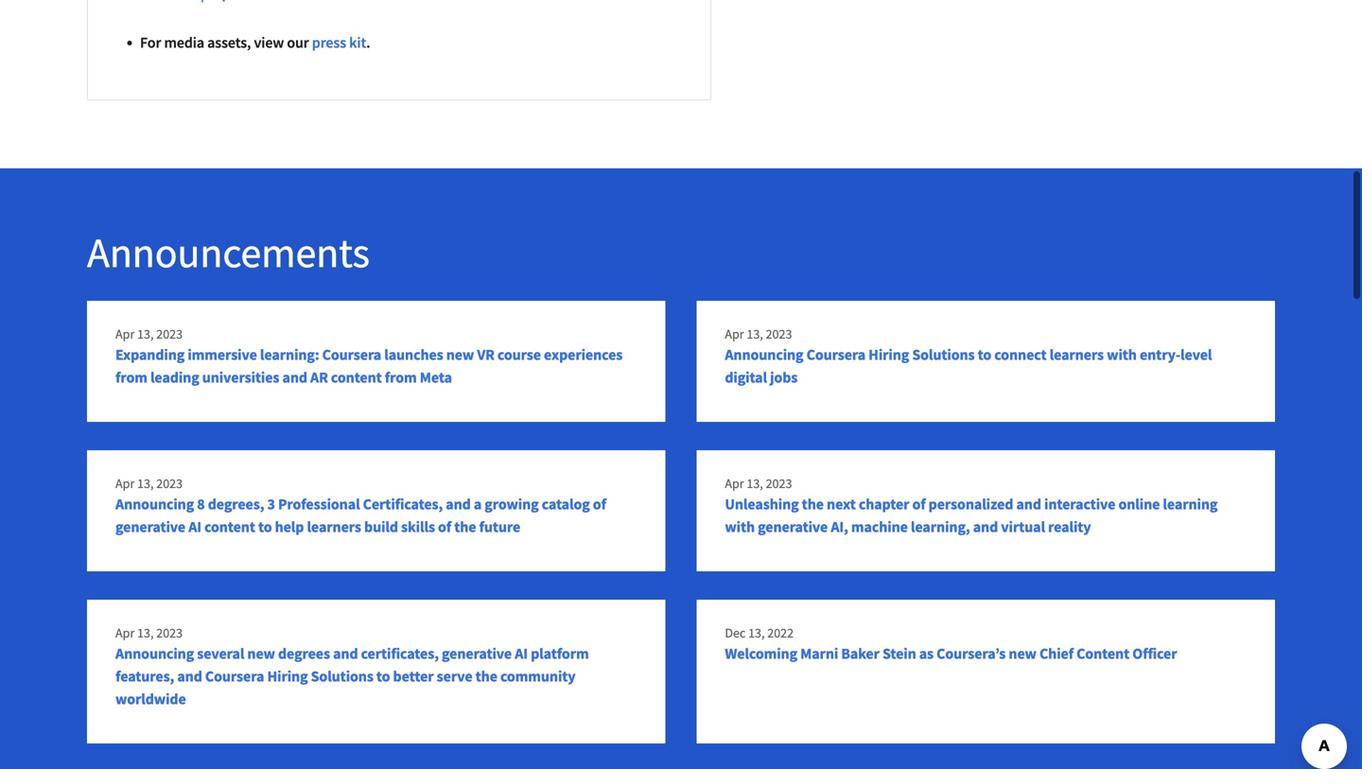 Task type: locate. For each thing, give the bounding box(es) containing it.
solutions
[[913, 345, 975, 364], [311, 667, 374, 686]]

2 vertical spatial to
[[377, 667, 390, 686]]

1 vertical spatial to
[[258, 517, 272, 536]]

digital
[[725, 368, 767, 387]]

hiring
[[869, 345, 910, 364], [267, 667, 308, 686]]

1 horizontal spatial content
[[331, 368, 382, 387]]

to
[[978, 345, 992, 364], [258, 517, 272, 536], [377, 667, 390, 686]]

features,
[[115, 667, 174, 686]]

0 horizontal spatial learners
[[307, 517, 361, 536]]

hiring inside the apr 13, 2023 announcing coursera hiring solutions to connect learners with entry-level digital jobs
[[869, 345, 910, 364]]

expanding immersive learning: coursera launches new vr course experiences from leading universities and ar content from meta link
[[115, 345, 623, 387]]

from
[[115, 368, 147, 387], [385, 368, 417, 387]]

0 horizontal spatial of
[[438, 517, 452, 536]]

ai,
[[831, 517, 849, 536]]

announcing inside the apr 13, 2023 announcing coursera hiring solutions to connect learners with entry-level digital jobs
[[725, 345, 804, 364]]

1 vertical spatial ai
[[515, 644, 528, 663]]

2023 for several
[[156, 624, 183, 641]]

2023 inside apr 13, 2023 announcing several new degrees and certificates, generative ai platform features, and coursera hiring solutions to better serve the community worldwide
[[156, 624, 183, 641]]

1 vertical spatial with
[[725, 517, 755, 536]]

apr for announcing coursera hiring solutions to connect learners with entry-level digital jobs
[[725, 325, 744, 342]]

learners right connect
[[1050, 345, 1104, 364]]

13, for welcoming marni baker stein as coursera's new chief content officer
[[749, 624, 765, 641]]

generative for unleashing
[[758, 517, 828, 536]]

generative
[[115, 517, 186, 536], [758, 517, 828, 536], [442, 644, 512, 663]]

1 horizontal spatial ai
[[515, 644, 528, 663]]

a
[[474, 495, 482, 514]]

solutions inside apr 13, 2023 announcing several new degrees and certificates, generative ai platform features, and coursera hiring solutions to better serve the community worldwide
[[311, 667, 374, 686]]

announcing up "features,"
[[115, 644, 194, 663]]

and left a
[[446, 495, 471, 514]]

degrees
[[278, 644, 330, 663]]

1 horizontal spatial solutions
[[913, 345, 975, 364]]

1 horizontal spatial to
[[377, 667, 390, 686]]

13, inside dec 13, 2022 welcoming marni baker stein as coursera's new chief content officer
[[749, 624, 765, 641]]

0 vertical spatial to
[[978, 345, 992, 364]]

with down unleashing
[[725, 517, 755, 536]]

media
[[164, 33, 204, 52]]

2023 inside apr 13, 2023 expanding immersive learning: coursera launches new vr course experiences from leading universities and ar content from meta
[[156, 325, 183, 342]]

apr for announcing 8 degrees, 3 professional certificates, and a growing catalog of generative ai content to help learners build skills of the future
[[115, 475, 135, 492]]

generative inside apr 13, 2023 announcing several new degrees and certificates, generative ai platform features, and coursera hiring solutions to better serve the community worldwide
[[442, 644, 512, 663]]

serve
[[437, 667, 473, 686]]

0 vertical spatial with
[[1107, 345, 1137, 364]]

welcoming
[[725, 644, 798, 663]]

13, for announcing 8 degrees, 3 professional certificates, and a growing catalog of generative ai content to help learners build skills of the future
[[137, 475, 154, 492]]

apr inside apr 13, 2023 unleashing the next chapter of personalized and interactive online learning with generative ai, machine learning, and virtual reality
[[725, 475, 744, 492]]

13,
[[137, 325, 154, 342], [747, 325, 764, 342], [137, 475, 154, 492], [747, 475, 764, 492], [137, 624, 154, 641], [749, 624, 765, 641]]

several
[[197, 644, 244, 663]]

ai up community
[[515, 644, 528, 663]]

0 horizontal spatial coursera
[[205, 667, 264, 686]]

content
[[331, 368, 382, 387], [205, 517, 255, 536]]

0 vertical spatial the
[[802, 495, 824, 514]]

hiring inside apr 13, 2023 announcing several new degrees and certificates, generative ai platform features, and coursera hiring solutions to better serve the community worldwide
[[267, 667, 308, 686]]

0 horizontal spatial to
[[258, 517, 272, 536]]

the
[[802, 495, 824, 514], [454, 517, 476, 536], [476, 667, 498, 686]]

0 vertical spatial ai
[[189, 517, 202, 536]]

to down 3
[[258, 517, 272, 536]]

coursera inside apr 13, 2023 expanding immersive learning: coursera launches new vr course experiences from leading universities and ar content from meta
[[322, 345, 382, 364]]

to left connect
[[978, 345, 992, 364]]

1 horizontal spatial generative
[[442, 644, 512, 663]]

new inside dec 13, 2022 welcoming marni baker stein as coursera's new chief content officer
[[1009, 644, 1037, 663]]

jobs
[[770, 368, 798, 387]]

from down expanding
[[115, 368, 147, 387]]

announcing inside the apr 13, 2023 announcing 8 degrees, 3 professional certificates, and a growing catalog of generative ai content to help learners build skills of the future
[[115, 495, 194, 514]]

apr inside the apr 13, 2023 announcing coursera hiring solutions to connect learners with entry-level digital jobs
[[725, 325, 744, 342]]

from down launches
[[385, 368, 417, 387]]

the down a
[[454, 517, 476, 536]]

2023 for the
[[766, 475, 792, 492]]

13, inside the apr 13, 2023 announcing 8 degrees, 3 professional certificates, and a growing catalog of generative ai content to help learners build skills of the future
[[137, 475, 154, 492]]

2023 inside the apr 13, 2023 announcing 8 degrees, 3 professional certificates, and a growing catalog of generative ai content to help learners build skills of the future
[[156, 475, 183, 492]]

certificates,
[[363, 495, 443, 514]]

view
[[254, 33, 284, 52]]

2 horizontal spatial of
[[913, 495, 926, 514]]

apr inside apr 13, 2023 announcing several new degrees and certificates, generative ai platform features, and coursera hiring solutions to better serve the community worldwide
[[115, 624, 135, 641]]

the right serve
[[476, 667, 498, 686]]

announcing for generative
[[115, 495, 194, 514]]

2 vertical spatial announcing
[[115, 644, 194, 663]]

apr inside the apr 13, 2023 announcing 8 degrees, 3 professional certificates, and a growing catalog of generative ai content to help learners build skills of the future
[[115, 475, 135, 492]]

to down 'certificates,'
[[377, 667, 390, 686]]

new right several
[[247, 644, 275, 663]]

stein
[[883, 644, 917, 663]]

learners down professional
[[307, 517, 361, 536]]

generative inside the apr 13, 2023 announcing 8 degrees, 3 professional certificates, and a growing catalog of generative ai content to help learners build skills of the future
[[115, 517, 186, 536]]

13, inside apr 13, 2023 unleashing the next chapter of personalized and interactive online learning with generative ai, machine learning, and virtual reality
[[747, 475, 764, 492]]

13, for expanding immersive learning: coursera launches new vr course experiences from leading universities and ar content from meta
[[137, 325, 154, 342]]

ai inside apr 13, 2023 announcing several new degrees and certificates, generative ai platform features, and coursera hiring solutions to better serve the community worldwide
[[515, 644, 528, 663]]

skills
[[401, 517, 435, 536]]

0 horizontal spatial with
[[725, 517, 755, 536]]

2 horizontal spatial coursera
[[807, 345, 866, 364]]

announcing up digital
[[725, 345, 804, 364]]

1 horizontal spatial from
[[385, 368, 417, 387]]

marni
[[801, 644, 839, 663]]

2 horizontal spatial generative
[[758, 517, 828, 536]]

degrees,
[[208, 495, 264, 514]]

meta
[[420, 368, 452, 387]]

to inside the apr 13, 2023 announcing 8 degrees, 3 professional certificates, and a growing catalog of generative ai content to help learners build skills of the future
[[258, 517, 272, 536]]

2 horizontal spatial new
[[1009, 644, 1037, 663]]

professional
[[278, 495, 360, 514]]

announcing left 8
[[115, 495, 194, 514]]

better
[[393, 667, 434, 686]]

2023 inside apr 13, 2023 unleashing the next chapter of personalized and interactive online learning with generative ai, machine learning, and virtual reality
[[766, 475, 792, 492]]

0 horizontal spatial content
[[205, 517, 255, 536]]

level
[[1181, 345, 1213, 364]]

0 vertical spatial solutions
[[913, 345, 975, 364]]

2022
[[768, 624, 794, 641]]

coursera inside the apr 13, 2023 announcing coursera hiring solutions to connect learners with entry-level digital jobs
[[807, 345, 866, 364]]

learning:
[[260, 345, 319, 364]]

0 vertical spatial announcing
[[725, 345, 804, 364]]

0 horizontal spatial ai
[[189, 517, 202, 536]]

of up the learning,
[[913, 495, 926, 514]]

platform
[[531, 644, 589, 663]]

machine
[[852, 517, 908, 536]]

1 vertical spatial solutions
[[311, 667, 374, 686]]

of right catalog
[[593, 495, 607, 514]]

and inside apr 13, 2023 expanding immersive learning: coursera launches new vr course experiences from leading universities and ar content from meta
[[282, 368, 308, 387]]

learners
[[1050, 345, 1104, 364], [307, 517, 361, 536]]

unleashing the next chapter of personalized and interactive online learning with generative ai, machine learning, and virtual reality link
[[725, 495, 1218, 536]]

0 horizontal spatial solutions
[[311, 667, 374, 686]]

ai down 8
[[189, 517, 202, 536]]

new left chief
[[1009, 644, 1037, 663]]

13, inside apr 13, 2023 expanding immersive learning: coursera launches new vr course experiences from leading universities and ar content from meta
[[137, 325, 154, 342]]

0 vertical spatial learners
[[1050, 345, 1104, 364]]

the inside apr 13, 2023 announcing several new degrees and certificates, generative ai platform features, and coursera hiring solutions to better serve the community worldwide
[[476, 667, 498, 686]]

1 vertical spatial hiring
[[267, 667, 308, 686]]

with
[[1107, 345, 1137, 364], [725, 517, 755, 536]]

solutions down degrees
[[311, 667, 374, 686]]

learning,
[[911, 517, 971, 536]]

0 vertical spatial hiring
[[869, 345, 910, 364]]

launches
[[384, 345, 444, 364]]

apr 13, 2023 announcing 8 degrees, 3 professional certificates, and a growing catalog of generative ai content to help learners build skills of the future
[[115, 475, 607, 536]]

growing
[[485, 495, 539, 514]]

0 horizontal spatial generative
[[115, 517, 186, 536]]

13, for announcing several new degrees and certificates, generative ai platform features, and coursera hiring solutions to better serve the community worldwide
[[137, 624, 154, 641]]

1 vertical spatial the
[[454, 517, 476, 536]]

0 horizontal spatial from
[[115, 368, 147, 387]]

1 horizontal spatial coursera
[[322, 345, 382, 364]]

the left next
[[802, 495, 824, 514]]

to for of
[[258, 517, 272, 536]]

with inside the apr 13, 2023 announcing coursera hiring solutions to connect learners with entry-level digital jobs
[[1107, 345, 1137, 364]]

reality
[[1049, 517, 1092, 536]]

generative inside apr 13, 2023 unleashing the next chapter of personalized and interactive online learning with generative ai, machine learning, and virtual reality
[[758, 517, 828, 536]]

with left entry- on the right of page
[[1107, 345, 1137, 364]]

catalog
[[542, 495, 590, 514]]

experiences
[[544, 345, 623, 364]]

announcing several new degrees and certificates, generative ai platform features, and coursera hiring solutions to better serve the community worldwide link
[[115, 644, 589, 709]]

2 vertical spatial the
[[476, 667, 498, 686]]

virtual
[[1001, 517, 1046, 536]]

1 horizontal spatial learners
[[1050, 345, 1104, 364]]

1 vertical spatial learners
[[307, 517, 361, 536]]

13, for announcing coursera hiring solutions to connect learners with entry-level digital jobs
[[747, 325, 764, 342]]

1 horizontal spatial new
[[446, 345, 474, 364]]

0 vertical spatial content
[[331, 368, 382, 387]]

announcing inside apr 13, 2023 announcing several new degrees and certificates, generative ai platform features, and coursera hiring solutions to better serve the community worldwide
[[115, 644, 194, 663]]

1 vertical spatial announcing
[[115, 495, 194, 514]]

apr inside apr 13, 2023 expanding immersive learning: coursera launches new vr course experiences from leading universities and ar content from meta
[[115, 325, 135, 342]]

universities
[[202, 368, 280, 387]]

and down personalized
[[974, 517, 999, 536]]

assets,
[[207, 33, 251, 52]]

of
[[593, 495, 607, 514], [913, 495, 926, 514], [438, 517, 452, 536]]

0 horizontal spatial new
[[247, 644, 275, 663]]

help
[[275, 517, 304, 536]]

content right ar
[[331, 368, 382, 387]]

coursera
[[322, 345, 382, 364], [807, 345, 866, 364], [205, 667, 264, 686]]

1 horizontal spatial with
[[1107, 345, 1137, 364]]

new
[[446, 345, 474, 364], [247, 644, 275, 663], [1009, 644, 1037, 663]]

apr for expanding immersive learning: coursera launches new vr course experiences from leading universities and ar content from meta
[[115, 325, 135, 342]]

solutions left connect
[[913, 345, 975, 364]]

learners inside the apr 13, 2023 announcing coursera hiring solutions to connect learners with entry-level digital jobs
[[1050, 345, 1104, 364]]

and
[[282, 368, 308, 387], [446, 495, 471, 514], [1017, 495, 1042, 514], [974, 517, 999, 536], [333, 644, 358, 663], [177, 667, 202, 686]]

officer
[[1133, 644, 1178, 663]]

2023 inside the apr 13, 2023 announcing coursera hiring solutions to connect learners with entry-level digital jobs
[[766, 325, 792, 342]]

1 horizontal spatial hiring
[[869, 345, 910, 364]]

13, inside apr 13, 2023 announcing several new degrees and certificates, generative ai platform features, and coursera hiring solutions to better serve the community worldwide
[[137, 624, 154, 641]]

announcements
[[87, 226, 370, 279]]

new left vr on the left
[[446, 345, 474, 364]]

content inside apr 13, 2023 expanding immersive learning: coursera launches new vr course experiences from leading universities and ar content from meta
[[331, 368, 382, 387]]

13, inside the apr 13, 2023 announcing coursera hiring solutions to connect learners with entry-level digital jobs
[[747, 325, 764, 342]]

apr
[[115, 325, 135, 342], [725, 325, 744, 342], [115, 475, 135, 492], [725, 475, 744, 492], [115, 624, 135, 641]]

2023
[[156, 325, 183, 342], [766, 325, 792, 342], [156, 475, 183, 492], [766, 475, 792, 492], [156, 624, 183, 641]]

apr for announcing several new degrees and certificates, generative ai platform features, and coursera hiring solutions to better serve the community worldwide
[[115, 624, 135, 641]]

and down learning:
[[282, 368, 308, 387]]

certificates,
[[361, 644, 439, 663]]

and up virtual
[[1017, 495, 1042, 514]]

to inside apr 13, 2023 announcing several new degrees and certificates, generative ai platform features, and coursera hiring solutions to better serve the community worldwide
[[377, 667, 390, 686]]

of right skills
[[438, 517, 452, 536]]

1 vertical spatial content
[[205, 517, 255, 536]]

ai inside the apr 13, 2023 announcing 8 degrees, 3 professional certificates, and a growing catalog of generative ai content to help learners build skills of the future
[[189, 517, 202, 536]]

build
[[364, 517, 398, 536]]

personalized
[[929, 495, 1014, 514]]

apr 13, 2023 announcing coursera hiring solutions to connect learners with entry-level digital jobs
[[725, 325, 1213, 387]]

2 horizontal spatial to
[[978, 345, 992, 364]]

ai
[[189, 517, 202, 536], [515, 644, 528, 663]]

announcing
[[725, 345, 804, 364], [115, 495, 194, 514], [115, 644, 194, 663]]

0 horizontal spatial hiring
[[267, 667, 308, 686]]

content down degrees,
[[205, 517, 255, 536]]



Task type: vqa. For each thing, say whether or not it's contained in the screenshot.
middle the
yes



Task type: describe. For each thing, give the bounding box(es) containing it.
apr 13, 2023 announcing several new degrees and certificates, generative ai platform features, and coursera hiring solutions to better serve the community worldwide
[[115, 624, 589, 709]]

dec
[[725, 624, 746, 641]]

welcoming marni baker stein as coursera's new chief content officer link
[[725, 644, 1178, 663]]

chapter
[[859, 495, 910, 514]]

course
[[498, 345, 541, 364]]

kit
[[349, 33, 366, 52]]

press kit link
[[312, 33, 366, 52]]

baker
[[842, 644, 880, 663]]

1 horizontal spatial of
[[593, 495, 607, 514]]

announcing 8 degrees, 3 professional certificates, and a growing catalog of generative ai content to help learners build skills of the future link
[[115, 495, 607, 536]]

ar
[[310, 368, 328, 387]]

with inside apr 13, 2023 unleashing the next chapter of personalized and interactive online learning with generative ai, machine learning, and virtual reality
[[725, 517, 755, 536]]

next
[[827, 495, 856, 514]]

announcing for coursera
[[115, 644, 194, 663]]

2 from from the left
[[385, 368, 417, 387]]

future
[[479, 517, 521, 536]]

entry-
[[1140, 345, 1181, 364]]

community
[[501, 667, 576, 686]]

press
[[312, 33, 346, 52]]

coursera's
[[937, 644, 1006, 663]]

of inside apr 13, 2023 unleashing the next chapter of personalized and interactive online learning with generative ai, machine learning, and virtual reality
[[913, 495, 926, 514]]

expanding
[[115, 345, 185, 364]]

solutions inside the apr 13, 2023 announcing coursera hiring solutions to connect learners with entry-level digital jobs
[[913, 345, 975, 364]]

apr 13, 2023 expanding immersive learning: coursera launches new vr course experiences from leading universities and ar content from meta
[[115, 325, 623, 387]]

learners inside the apr 13, 2023 announcing 8 degrees, 3 professional certificates, and a growing catalog of generative ai content to help learners build skills of the future
[[307, 517, 361, 536]]

chief
[[1040, 644, 1074, 663]]

unleashing
[[725, 495, 799, 514]]

to for and
[[377, 667, 390, 686]]

1 from from the left
[[115, 368, 147, 387]]

our
[[287, 33, 309, 52]]

3
[[267, 495, 275, 514]]

announcing coursera hiring solutions to connect learners with entry-level digital jobs link
[[725, 345, 1213, 387]]

8
[[197, 495, 205, 514]]

content inside the apr 13, 2023 announcing 8 degrees, 3 professional certificates, and a growing catalog of generative ai content to help learners build skills of the future
[[205, 517, 255, 536]]

2023 for 8
[[156, 475, 183, 492]]

new inside apr 13, 2023 announcing several new degrees and certificates, generative ai platform features, and coursera hiring solutions to better serve the community worldwide
[[247, 644, 275, 663]]

the inside apr 13, 2023 unleashing the next chapter of personalized and interactive online learning with generative ai, machine learning, and virtual reality
[[802, 495, 824, 514]]

worldwide
[[115, 690, 186, 709]]

and right degrees
[[333, 644, 358, 663]]

and inside the apr 13, 2023 announcing 8 degrees, 3 professional certificates, and a growing catalog of generative ai content to help learners build skills of the future
[[446, 495, 471, 514]]

apr 13, 2023 unleashing the next chapter of personalized and interactive online learning with generative ai, machine learning, and virtual reality
[[725, 475, 1218, 536]]

2023 for immersive
[[156, 325, 183, 342]]

new inside apr 13, 2023 expanding immersive learning: coursera launches new vr course experiences from leading universities and ar content from meta
[[446, 345, 474, 364]]

apr for unleashing the next chapter of personalized and interactive online learning with generative ai, machine learning, and virtual reality
[[725, 475, 744, 492]]

leading
[[150, 368, 199, 387]]

13, for unleashing the next chapter of personalized and interactive online learning with generative ai, machine learning, and virtual reality
[[747, 475, 764, 492]]

coursera inside apr 13, 2023 announcing several new degrees and certificates, generative ai platform features, and coursera hiring solutions to better serve the community worldwide
[[205, 667, 264, 686]]

as
[[920, 644, 934, 663]]

interactive
[[1045, 495, 1116, 514]]

learning
[[1163, 495, 1218, 514]]

2023 for coursera
[[766, 325, 792, 342]]

vr
[[477, 345, 495, 364]]

for
[[140, 33, 161, 52]]

to inside the apr 13, 2023 announcing coursera hiring solutions to connect learners with entry-level digital jobs
[[978, 345, 992, 364]]

generative for announcing
[[115, 517, 186, 536]]

for media assets, view our press kit .
[[140, 33, 370, 52]]

the inside the apr 13, 2023 announcing 8 degrees, 3 professional certificates, and a growing catalog of generative ai content to help learners build skills of the future
[[454, 517, 476, 536]]

announcing for jobs
[[725, 345, 804, 364]]

content
[[1077, 644, 1130, 663]]

dec 13, 2022 welcoming marni baker stein as coursera's new chief content officer
[[725, 624, 1178, 663]]

.
[[366, 33, 370, 52]]

online
[[1119, 495, 1161, 514]]

connect
[[995, 345, 1047, 364]]

and down several
[[177, 667, 202, 686]]

immersive
[[188, 345, 257, 364]]



